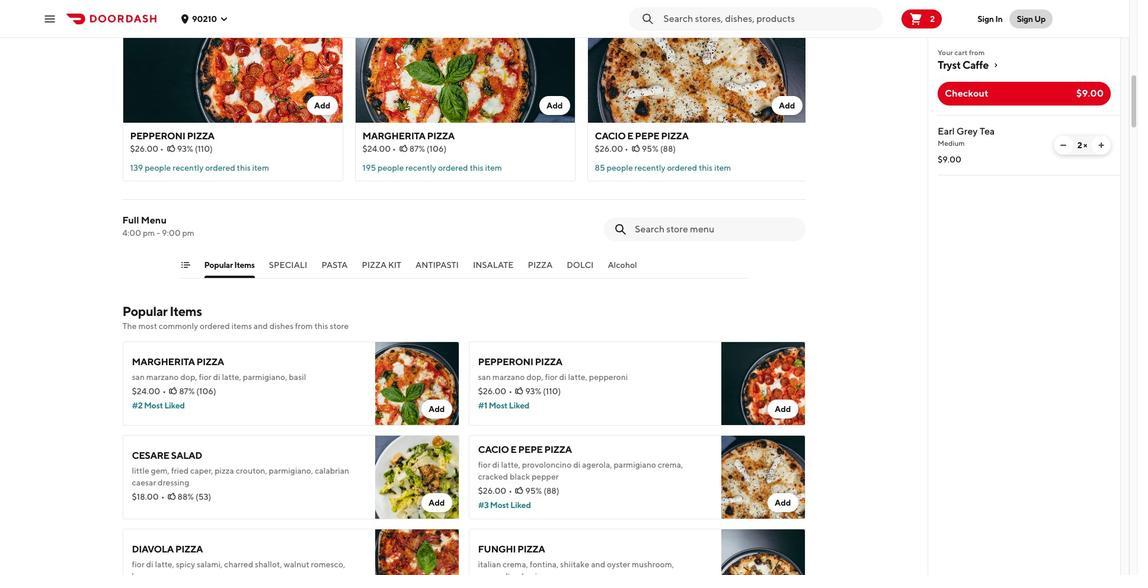 Task type: vqa. For each thing, say whether or not it's contained in the screenshot.


Task type: describe. For each thing, give the bounding box(es) containing it.
0 vertical spatial $24.00 •
[[363, 144, 396, 154]]

view
[[553, 550, 575, 562]]

antipasti
[[416, 260, 459, 270]]

cacio e pepe pizza image
[[722, 435, 806, 520]]

crouton,
[[236, 466, 267, 476]]

• down margherita pizza
[[393, 144, 396, 154]]

caesar
[[132, 478, 156, 488]]

popular for popular items
[[204, 260, 233, 270]]

caramelized
[[478, 572, 524, 575]]

1 vertical spatial (88)
[[544, 486, 560, 496]]

85
[[595, 163, 605, 173]]

onion
[[526, 572, 547, 575]]

90210 button
[[180, 14, 229, 23]]

$18.00
[[132, 492, 159, 502]]

alcohol
[[608, 260, 637, 270]]

(53)
[[196, 492, 211, 502]]

pasta button
[[322, 259, 348, 278]]

liked for margherita
[[164, 401, 185, 410]]

85 people recently ordered this item
[[595, 163, 732, 173]]

2 button
[[902, 9, 943, 28]]

antipasti button
[[416, 259, 459, 278]]

88%
[[178, 492, 194, 502]]

funghi
[[478, 544, 516, 555]]

most for margherita
[[144, 401, 163, 410]]

people for cacio
[[607, 163, 633, 173]]

this for margherita pizza
[[470, 163, 484, 173]]

#1 most liked
[[478, 401, 530, 410]]

1 horizontal spatial 95% (88)
[[642, 144, 676, 154]]

menu for full
[[141, 215, 167, 226]]

cacio e pepe pizza fior di latte, provoloncino di agerola, parmigiano crema, cracked black pepper
[[478, 444, 684, 482]]

basil
[[289, 373, 306, 382]]

di inside diavola pizza fior di latte, spicy salami, charred shallot, walnut romesco, honey
[[146, 560, 153, 569]]

$26.00 down cracked
[[478, 486, 507, 496]]

caffe
[[963, 59, 989, 71]]

$26.00 up 139
[[130, 144, 159, 154]]

139 people recently ordered this item
[[130, 163, 269, 173]]

0 vertical spatial 87%
[[410, 144, 425, 154]]

195
[[363, 163, 376, 173]]

pizza
[[215, 466, 234, 476]]

• down cacio e pepe pizza
[[625, 144, 629, 154]]

#3 most liked
[[478, 501, 531, 510]]

sign for sign up
[[1018, 14, 1034, 23]]

1 horizontal spatial 87% (106)
[[410, 144, 447, 154]]

0 vertical spatial 93% (110)
[[177, 144, 213, 154]]

cacio for cacio e pepe pizza
[[595, 130, 626, 142]]

store
[[330, 322, 349, 331]]

items for popular items the most commonly ordered items and dishes from this store
[[170, 304, 202, 319]]

• up #2 most liked
[[163, 387, 166, 396]]

4:00
[[122, 228, 141, 238]]

earl grey tea medium
[[938, 126, 995, 148]]

0 vertical spatial (88)
[[661, 144, 676, 154]]

romesco,
[[311, 560, 345, 569]]

1 vertical spatial $24.00
[[132, 387, 160, 396]]

latte, inside margherita pizza san marzano dop, fior di latte, parmigiano, basil
[[222, 373, 241, 382]]

fried
[[171, 466, 189, 476]]

pepperoni pizza
[[130, 130, 215, 142]]

people for margherita
[[378, 163, 404, 173]]

and inside popular items the most commonly ordered items and dishes from this store
[[254, 322, 268, 331]]

fior inside cacio e pepe pizza fior di latte, provoloncino di agerola, parmigiano crema, cracked black pepper
[[478, 460, 491, 470]]

san for pepperoni pizza
[[478, 373, 491, 382]]

Store search: begin typing to search for stores available on DoorDash text field
[[664, 12, 879, 25]]

$26.00 • up #1 most liked
[[478, 387, 513, 396]]

#1
[[478, 401, 488, 410]]

#3
[[478, 501, 489, 510]]

1 vertical spatial 93% (110)
[[526, 387, 561, 396]]

0 vertical spatial 95%
[[642, 144, 659, 154]]

popular items the most commonly ordered items and dishes from this store
[[122, 304, 349, 331]]

and inside funghi pizza italian crema, fontina, shiitake and oyster mushroom, caramelized onion
[[591, 560, 606, 569]]

this for pepperoni pizza
[[237, 163, 251, 173]]

item for cacio e pepe pizza
[[715, 163, 732, 173]]

pepperoni for pepperoni pizza san marzano dop, fior di latte, pepperoni
[[478, 356, 534, 368]]

full menu 4:00 pm - 9:00 pm
[[122, 215, 194, 238]]

marzano for pepperoni
[[493, 373, 525, 382]]

2 ×
[[1078, 141, 1088, 150]]

×
[[1084, 141, 1088, 150]]

caper,
[[190, 466, 213, 476]]

pepperoni pizza san marzano dop, fior di latte, pepperoni
[[478, 356, 628, 382]]

diavola
[[132, 544, 174, 555]]

in
[[996, 14, 1003, 23]]

tryst caffe
[[938, 59, 989, 71]]

grey
[[957, 126, 978, 137]]

dishes
[[270, 322, 294, 331]]

sign up link
[[1010, 9, 1053, 28]]

dop, for margherita
[[180, 373, 197, 382]]

2 for 2 ×
[[1078, 141, 1083, 150]]

liked for cacio
[[511, 501, 531, 510]]

pepper
[[532, 472, 559, 482]]

• right the $18.00
[[161, 492, 165, 502]]

spicy
[[176, 560, 195, 569]]

di inside margherita pizza san marzano dop, fior di latte, parmigiano, basil
[[213, 373, 220, 382]]

0 horizontal spatial (110)
[[195, 144, 213, 154]]

pepperoni for pepperoni pizza
[[130, 130, 185, 142]]

$18.00 •
[[132, 492, 165, 502]]

popular items
[[204, 260, 255, 270]]

up
[[1035, 14, 1046, 23]]

sign for sign in
[[978, 14, 995, 23]]

sign up
[[1018, 14, 1046, 23]]

1 vertical spatial $9.00
[[938, 155, 962, 164]]

cracked
[[478, 472, 508, 482]]

calabrian
[[315, 466, 349, 476]]

alcohol button
[[608, 259, 637, 278]]

tryst
[[938, 59, 961, 71]]

latte, inside cacio e pepe pizza fior di latte, provoloncino di agerola, parmigiano crema, cracked black pepper
[[501, 460, 521, 470]]

2 for 2
[[931, 14, 936, 23]]

cacio e pepe pizza
[[595, 130, 689, 142]]

speciali button
[[269, 259, 307, 278]]

popular for popular items the most commonly ordered items and dishes from this store
[[122, 304, 167, 319]]

pepperoni pizza image
[[722, 342, 806, 426]]

insalate button
[[473, 259, 514, 278]]

parmigiano, for salad
[[269, 466, 313, 476]]

0 horizontal spatial 95% (88)
[[526, 486, 560, 496]]

pepe for cacio e pepe pizza fior di latte, provoloncino di agerola, parmigiano crema, cracked black pepper
[[519, 444, 543, 456]]

e for cacio e pepe pizza
[[628, 130, 634, 142]]

-
[[157, 228, 160, 238]]

view menu button
[[529, 545, 610, 568]]

walnut
[[284, 560, 310, 569]]

speciali
[[269, 260, 307, 270]]

salad
[[171, 450, 202, 461]]

dolci
[[567, 260, 594, 270]]

people for pepperoni
[[145, 163, 171, 173]]

dop, for pepperoni
[[527, 373, 544, 382]]

9:00
[[162, 228, 181, 238]]

gem,
[[151, 466, 170, 476]]

Item Search search field
[[635, 223, 796, 236]]

margherita pizza san marzano dop, fior di latte, parmigiano, basil
[[132, 356, 306, 382]]

90210
[[192, 14, 217, 23]]

pizza inside funghi pizza italian crema, fontina, shiitake and oyster mushroom, caramelized onion
[[518, 544, 545, 555]]

medium
[[938, 139, 965, 148]]

checkout
[[946, 88, 989, 99]]

pizza inside cacio e pepe pizza fior di latte, provoloncino di agerola, parmigiano crema, cracked black pepper
[[545, 444, 572, 456]]

mushroom,
[[632, 560, 674, 569]]

2 pm from the left
[[182, 228, 194, 238]]



Task type: locate. For each thing, give the bounding box(es) containing it.
1 item from the left
[[252, 163, 269, 173]]

and
[[254, 322, 268, 331], [591, 560, 606, 569]]

most right #1
[[489, 401, 508, 410]]

and left 'oyster'
[[591, 560, 606, 569]]

2 recently from the left
[[406, 163, 437, 173]]

0 horizontal spatial $9.00
[[938, 155, 962, 164]]

marzano up #2 most liked
[[146, 373, 179, 382]]

popular up most
[[122, 304, 167, 319]]

crema, up caramelized
[[503, 560, 528, 569]]

87% (106)
[[410, 144, 447, 154], [179, 387, 216, 396]]

$26.00 • up the "85"
[[595, 144, 629, 154]]

0 horizontal spatial $24.00
[[132, 387, 160, 396]]

#2
[[132, 401, 143, 410]]

san inside margherita pizza san marzano dop, fior di latte, parmigiano, basil
[[132, 373, 145, 382]]

item for pepperoni pizza
[[252, 163, 269, 173]]

0 horizontal spatial margherita
[[132, 356, 195, 368]]

1 horizontal spatial item
[[485, 163, 502, 173]]

margherita for margherita pizza san marzano dop, fior di latte, parmigiano, basil
[[132, 356, 195, 368]]

• up #1 most liked
[[509, 387, 513, 396]]

95% (88) up 85 people recently ordered this item
[[642, 144, 676, 154]]

2 inside button
[[931, 14, 936, 23]]

e up 85 people recently ordered this item
[[628, 130, 634, 142]]

1 horizontal spatial 95%
[[642, 144, 659, 154]]

pm
[[143, 228, 155, 238], [182, 228, 194, 238]]

dop, inside margherita pizza san marzano dop, fior di latte, parmigiano, basil
[[180, 373, 197, 382]]

cesare salad little gem, fried caper, pizza crouton, parmigiano, calabrian caesar dressing
[[132, 450, 349, 488]]

diavola pizza fior di latte, spicy salami, charred shallot, walnut romesco, honey
[[132, 544, 345, 575]]

1 vertical spatial 95%
[[526, 486, 542, 496]]

recently down margherita pizza
[[406, 163, 437, 173]]

1 vertical spatial 87%
[[179, 387, 195, 396]]

0 horizontal spatial 93%
[[177, 144, 193, 154]]

menu inside button
[[577, 550, 603, 562]]

0 vertical spatial items
[[234, 260, 255, 270]]

diavola pizza image
[[375, 529, 459, 575]]

di inside pepperoni pizza san marzano dop, fior di latte, pepperoni
[[560, 373, 567, 382]]

margherita inside margherita pizza san marzano dop, fior di latte, parmigiano, basil
[[132, 356, 195, 368]]

95% down pepper
[[526, 486, 542, 496]]

pizza inside button
[[362, 260, 387, 270]]

shiitake
[[561, 560, 590, 569]]

your
[[938, 48, 954, 57]]

0 horizontal spatial recently
[[173, 163, 204, 173]]

cesare
[[132, 450, 170, 461]]

fontina,
[[530, 560, 559, 569]]

1 horizontal spatial $24.00 •
[[363, 144, 396, 154]]

popular right show menu categories icon
[[204, 260, 233, 270]]

crema, inside cacio e pepe pizza fior di latte, provoloncino di agerola, parmigiano crema, cracked black pepper
[[658, 460, 684, 470]]

0 vertical spatial pepperoni
[[130, 130, 185, 142]]

pm right 9:00
[[182, 228, 194, 238]]

cacio
[[595, 130, 626, 142], [478, 444, 509, 456]]

0 horizontal spatial popular
[[122, 304, 167, 319]]

add
[[314, 101, 331, 110], [547, 101, 563, 110], [779, 101, 796, 110], [429, 405, 445, 414], [775, 405, 792, 414], [429, 498, 445, 508], [775, 498, 792, 508]]

tea
[[980, 126, 995, 137]]

1 san from the left
[[132, 373, 145, 382]]

1 vertical spatial menu
[[577, 550, 603, 562]]

latte, left pepperoni
[[568, 373, 588, 382]]

1 people from the left
[[145, 163, 171, 173]]

0 horizontal spatial 93% (110)
[[177, 144, 213, 154]]

$26.00 • up 139
[[130, 144, 164, 154]]

$24.00 • up 195
[[363, 144, 396, 154]]

item for margherita pizza
[[485, 163, 502, 173]]

1 vertical spatial 93%
[[526, 387, 542, 396]]

87%
[[410, 144, 425, 154], [179, 387, 195, 396]]

oyster
[[607, 560, 631, 569]]

1 horizontal spatial recently
[[406, 163, 437, 173]]

3 people from the left
[[607, 163, 633, 173]]

0 horizontal spatial from
[[295, 322, 313, 331]]

• up #3 most liked
[[509, 486, 513, 496]]

$24.00 up 195
[[363, 144, 391, 154]]

items inside popular items the most commonly ordered items and dishes from this store
[[170, 304, 202, 319]]

(106) down margherita pizza san marzano dop, fior di latte, parmigiano, basil
[[196, 387, 216, 396]]

recently down cacio e pepe pizza
[[635, 163, 666, 173]]

cesare salad image
[[375, 435, 459, 520]]

1 horizontal spatial pepe
[[635, 130, 660, 142]]

liked for pepperoni
[[509, 401, 530, 410]]

recently down pepperoni pizza at left
[[173, 163, 204, 173]]

0 vertical spatial 95% (88)
[[642, 144, 676, 154]]

(106)
[[427, 144, 447, 154], [196, 387, 216, 396]]

latte, inside diavola pizza fior di latte, spicy salami, charred shallot, walnut romesco, honey
[[155, 560, 174, 569]]

1 sign from the left
[[978, 14, 995, 23]]

87% down margherita pizza
[[410, 144, 425, 154]]

pepperoni up 139
[[130, 130, 185, 142]]

latte, down diavola
[[155, 560, 174, 569]]

0 vertical spatial pepe
[[635, 130, 660, 142]]

latte, down items
[[222, 373, 241, 382]]

(88) up 85 people recently ordered this item
[[661, 144, 676, 154]]

crema, right parmigiano
[[658, 460, 684, 470]]

1 vertical spatial parmigiano,
[[269, 466, 313, 476]]

0 vertical spatial $9.00
[[1077, 88, 1104, 99]]

full
[[122, 215, 139, 226]]

1 vertical spatial 87% (106)
[[179, 387, 216, 396]]

cacio inside cacio e pepe pizza fior di latte, provoloncino di agerola, parmigiano crema, cracked black pepper
[[478, 444, 509, 456]]

pizza inside diavola pizza fior di latte, spicy salami, charred shallot, walnut romesco, honey
[[175, 544, 203, 555]]

dolci button
[[567, 259, 594, 278]]

95% (88) down pepper
[[526, 486, 560, 496]]

0 horizontal spatial pm
[[143, 228, 155, 238]]

3 recently from the left
[[635, 163, 666, 173]]

crema, inside funghi pizza italian crema, fontina, shiitake and oyster mushroom, caramelized onion
[[503, 560, 528, 569]]

0 horizontal spatial crema,
[[503, 560, 528, 569]]

most for cacio
[[490, 501, 509, 510]]

agerola,
[[582, 460, 613, 470]]

88% (53)
[[178, 492, 211, 502]]

from
[[970, 48, 985, 57], [295, 322, 313, 331]]

2 people from the left
[[378, 163, 404, 173]]

dop,
[[180, 373, 197, 382], [527, 373, 544, 382]]

0 horizontal spatial 87%
[[179, 387, 195, 396]]

sign in
[[978, 14, 1003, 23]]

pepperoni up #1 most liked
[[478, 356, 534, 368]]

1 horizontal spatial margherita
[[363, 130, 426, 142]]

0 horizontal spatial san
[[132, 373, 145, 382]]

1 vertical spatial $24.00 •
[[132, 387, 166, 396]]

0 horizontal spatial cacio
[[478, 444, 509, 456]]

san
[[132, 373, 145, 382], [478, 373, 491, 382]]

parmigiano, right "crouton,"
[[269, 466, 313, 476]]

0 horizontal spatial 95%
[[526, 486, 542, 496]]

0 horizontal spatial 2
[[931, 14, 936, 23]]

e inside cacio e pepe pizza fior di latte, provoloncino di agerola, parmigiano crema, cracked black pepper
[[511, 444, 517, 456]]

95% down cacio e pepe pizza
[[642, 144, 659, 154]]

ordered for margherita pizza
[[438, 163, 468, 173]]

people right the "85"
[[607, 163, 633, 173]]

93% down pepperoni pizza san marzano dop, fior di latte, pepperoni
[[526, 387, 542, 396]]

0 vertical spatial cacio
[[595, 130, 626, 142]]

95%
[[642, 144, 659, 154], [526, 486, 542, 496]]

view menu
[[553, 550, 603, 562]]

commonly
[[159, 322, 198, 331]]

recently for cacio
[[635, 163, 666, 173]]

italian
[[478, 560, 501, 569]]

latte,
[[222, 373, 241, 382], [568, 373, 588, 382], [501, 460, 521, 470], [155, 560, 174, 569]]

1 vertical spatial from
[[295, 322, 313, 331]]

1 vertical spatial e
[[511, 444, 517, 456]]

1 horizontal spatial and
[[591, 560, 606, 569]]

2 sign from the left
[[1018, 14, 1034, 23]]

ordered down margherita pizza
[[438, 163, 468, 173]]

san up the #2
[[132, 373, 145, 382]]

people right 139
[[145, 163, 171, 173]]

parmigiano, left "basil"
[[243, 373, 287, 382]]

marzano inside pepperoni pizza san marzano dop, fior di latte, pepperoni
[[493, 373, 525, 382]]

liked right the #2
[[164, 401, 185, 410]]

marzano
[[146, 373, 179, 382], [493, 373, 525, 382]]

1 dop, from the left
[[180, 373, 197, 382]]

1 horizontal spatial people
[[378, 163, 404, 173]]

earl
[[938, 126, 955, 137]]

latte, inside pepperoni pizza san marzano dop, fior di latte, pepperoni
[[568, 373, 588, 382]]

pepe up provoloncino
[[519, 444, 543, 456]]

black
[[510, 472, 530, 482]]

pizza inside margherita pizza san marzano dop, fior di latte, parmigiano, basil
[[197, 356, 224, 368]]

2 dop, from the left
[[527, 373, 544, 382]]

menu right view
[[577, 550, 603, 562]]

1 vertical spatial pepe
[[519, 444, 543, 456]]

• down pepperoni pizza at left
[[160, 144, 164, 154]]

#2 most liked
[[132, 401, 185, 410]]

1 horizontal spatial 2
[[1078, 141, 1083, 150]]

1 recently from the left
[[173, 163, 204, 173]]

pasta
[[322, 260, 348, 270]]

1 horizontal spatial popular
[[204, 260, 233, 270]]

parmigiano
[[614, 460, 657, 470]]

$24.00 •
[[363, 144, 396, 154], [132, 387, 166, 396]]

0 vertical spatial from
[[970, 48, 985, 57]]

open menu image
[[43, 12, 57, 26]]

0 vertical spatial 93%
[[177, 144, 193, 154]]

$9.00 up ×
[[1077, 88, 1104, 99]]

1 horizontal spatial san
[[478, 373, 491, 382]]

$26.00
[[130, 144, 159, 154], [595, 144, 624, 154], [478, 387, 507, 396], [478, 486, 507, 496]]

0 vertical spatial popular
[[204, 260, 233, 270]]

from inside popular items the most commonly ordered items and dishes from this store
[[295, 322, 313, 331]]

1 horizontal spatial e
[[628, 130, 634, 142]]

1 vertical spatial popular
[[122, 304, 167, 319]]

the
[[122, 322, 137, 331]]

(110) down pepperoni pizza san marzano dop, fior di latte, pepperoni
[[543, 387, 561, 396]]

san inside pepperoni pizza san marzano dop, fior di latte, pepperoni
[[478, 373, 491, 382]]

0 horizontal spatial pepperoni
[[130, 130, 185, 142]]

2
[[931, 14, 936, 23], [1078, 141, 1083, 150]]

marzano for margherita
[[146, 373, 179, 382]]

san for margherita pizza
[[132, 373, 145, 382]]

latte, up black
[[501, 460, 521, 470]]

dressing
[[158, 478, 189, 488]]

from right dishes
[[295, 322, 313, 331]]

2 item from the left
[[485, 163, 502, 173]]

dop, inside pepperoni pizza san marzano dop, fior di latte, pepperoni
[[527, 373, 544, 382]]

1 vertical spatial 95% (88)
[[526, 486, 560, 496]]

1 vertical spatial pepperoni
[[478, 356, 534, 368]]

$26.00 • down cracked
[[478, 486, 513, 496]]

pepperoni inside pepperoni pizza san marzano dop, fior di latte, pepperoni
[[478, 356, 534, 368]]

menu up the '-' in the top left of the page
[[141, 215, 167, 226]]

3 item from the left
[[715, 163, 732, 173]]

margherita pizza image
[[375, 342, 459, 426]]

1 vertical spatial items
[[170, 304, 202, 319]]

0 horizontal spatial menu
[[141, 215, 167, 226]]

87% up #2 most liked
[[179, 387, 195, 396]]

0 vertical spatial crema,
[[658, 460, 684, 470]]

funghi pizza image
[[722, 529, 806, 575]]

$24.00 up the #2
[[132, 387, 160, 396]]

0 vertical spatial $24.00
[[363, 144, 391, 154]]

1 vertical spatial (106)
[[196, 387, 216, 396]]

ordered left items
[[200, 322, 230, 331]]

1 vertical spatial (110)
[[543, 387, 561, 396]]

87% (106) up 195 people recently ordered this item
[[410, 144, 447, 154]]

pepperoni
[[130, 130, 185, 142], [478, 356, 534, 368]]

$9.00
[[1077, 88, 1104, 99], [938, 155, 962, 164]]

0 horizontal spatial pepe
[[519, 444, 543, 456]]

0 horizontal spatial (88)
[[544, 486, 560, 496]]

1 vertical spatial crema,
[[503, 560, 528, 569]]

1 horizontal spatial dop,
[[527, 373, 544, 382]]

0 horizontal spatial $24.00 •
[[132, 387, 166, 396]]

pepe up 85 people recently ordered this item
[[635, 130, 660, 142]]

e up black
[[511, 444, 517, 456]]

1 horizontal spatial items
[[234, 260, 255, 270]]

parmigiano, for pizza
[[243, 373, 287, 382]]

93% (110) down pepperoni pizza san marzano dop, fior di latte, pepperoni
[[526, 387, 561, 396]]

your cart from
[[938, 48, 985, 57]]

pizza kit
[[362, 260, 402, 270]]

(88) down pepper
[[544, 486, 560, 496]]

pepe for cacio e pepe pizza
[[635, 130, 660, 142]]

•
[[160, 144, 164, 154], [393, 144, 396, 154], [625, 144, 629, 154], [163, 387, 166, 396], [509, 387, 513, 396], [509, 486, 513, 496], [161, 492, 165, 502]]

0 vertical spatial parmigiano,
[[243, 373, 287, 382]]

pepe inside cacio e pepe pizza fior di latte, provoloncino di agerola, parmigiano crema, cracked black pepper
[[519, 444, 543, 456]]

pizza
[[187, 130, 215, 142], [427, 130, 455, 142], [662, 130, 689, 142], [362, 260, 387, 270], [528, 260, 553, 270], [197, 356, 224, 368], [535, 356, 563, 368], [545, 444, 572, 456], [175, 544, 203, 555], [518, 544, 545, 555]]

0 vertical spatial 2
[[931, 14, 936, 23]]

1 horizontal spatial $9.00
[[1077, 88, 1104, 99]]

93% down pepperoni pizza at left
[[177, 144, 193, 154]]

1 horizontal spatial menu
[[577, 550, 603, 562]]

(110) up 139 people recently ordered this item in the top of the page
[[195, 144, 213, 154]]

provoloncino
[[522, 460, 572, 470]]

sign left up
[[1018, 14, 1034, 23]]

pizza inside pepperoni pizza san marzano dop, fior di latte, pepperoni
[[535, 356, 563, 368]]

1 horizontal spatial pm
[[182, 228, 194, 238]]

ordered for cacio e pepe pizza
[[668, 163, 698, 173]]

0 horizontal spatial people
[[145, 163, 171, 173]]

1 horizontal spatial 87%
[[410, 144, 425, 154]]

items up commonly
[[170, 304, 202, 319]]

most right #3
[[490, 501, 509, 510]]

item
[[252, 163, 269, 173], [485, 163, 502, 173], [715, 163, 732, 173]]

2 marzano from the left
[[493, 373, 525, 382]]

(106) up 195 people recently ordered this item
[[427, 144, 447, 154]]

$24.00
[[363, 144, 391, 154], [132, 387, 160, 396]]

$24.00 • up #2 most liked
[[132, 387, 166, 396]]

marzano up #1 most liked
[[493, 373, 525, 382]]

0 horizontal spatial (106)
[[196, 387, 216, 396]]

san up #1
[[478, 373, 491, 382]]

recently for pepperoni
[[173, 163, 204, 173]]

popular inside popular items the most commonly ordered items and dishes from this store
[[122, 304, 167, 319]]

most for pepperoni
[[489, 401, 508, 410]]

fior inside pepperoni pizza san marzano dop, fior di latte, pepperoni
[[545, 373, 558, 382]]

margherita up 195
[[363, 130, 426, 142]]

fior inside diavola pizza fior di latte, spicy salami, charred shallot, walnut romesco, honey
[[132, 560, 145, 569]]

0 vertical spatial menu
[[141, 215, 167, 226]]

this
[[237, 163, 251, 173], [470, 163, 484, 173], [699, 163, 713, 173], [315, 322, 328, 331]]

from up caffe
[[970, 48, 985, 57]]

salami,
[[197, 560, 223, 569]]

0 horizontal spatial 87% (106)
[[179, 387, 216, 396]]

marzano inside margherita pizza san marzano dop, fior di latte, parmigiano, basil
[[146, 373, 179, 382]]

ordered down cacio e pepe pizza
[[668, 163, 698, 173]]

2 san from the left
[[478, 373, 491, 382]]

margherita down commonly
[[132, 356, 195, 368]]

1 horizontal spatial from
[[970, 48, 985, 57]]

$26.00 up the "85"
[[595, 144, 624, 154]]

pepperoni
[[589, 373, 628, 382]]

parmigiano, inside cesare salad little gem, fried caper, pizza crouton, parmigiano, calabrian caesar dressing
[[269, 466, 313, 476]]

93% (110) up 139 people recently ordered this item in the top of the page
[[177, 144, 213, 154]]

0 vertical spatial and
[[254, 322, 268, 331]]

87% (106) down margherita pizza san marzano dop, fior di latte, parmigiano, basil
[[179, 387, 216, 396]]

0 vertical spatial (106)
[[427, 144, 447, 154]]

93% (110)
[[177, 144, 213, 154], [526, 387, 561, 396]]

e for cacio e pepe pizza fior di latte, provoloncino di agerola, parmigiano crema, cracked black pepper
[[511, 444, 517, 456]]

kit
[[389, 260, 402, 270]]

little
[[132, 466, 149, 476]]

margherita
[[363, 130, 426, 142], [132, 356, 195, 368]]

1 marzano from the left
[[146, 373, 179, 382]]

0 horizontal spatial marzano
[[146, 373, 179, 382]]

139
[[130, 163, 143, 173]]

1 horizontal spatial (88)
[[661, 144, 676, 154]]

1 horizontal spatial (110)
[[543, 387, 561, 396]]

sign in link
[[971, 7, 1010, 31]]

menu
[[141, 215, 167, 226], [577, 550, 603, 562]]

people
[[145, 163, 171, 173], [378, 163, 404, 173], [607, 163, 633, 173]]

fior
[[199, 373, 212, 382], [545, 373, 558, 382], [478, 460, 491, 470], [132, 560, 145, 569]]

liked right #1
[[509, 401, 530, 410]]

cacio for cacio e pepe pizza fior di latte, provoloncino di agerola, parmigiano crema, cracked black pepper
[[478, 444, 509, 456]]

pizza button
[[528, 259, 553, 278]]

parmigiano, inside margherita pizza san marzano dop, fior di latte, parmigiano, basil
[[243, 373, 287, 382]]

menu for view
[[577, 550, 603, 562]]

pm left the '-' in the top left of the page
[[143, 228, 155, 238]]

1 vertical spatial and
[[591, 560, 606, 569]]

liked down black
[[511, 501, 531, 510]]

items for popular items
[[234, 260, 255, 270]]

add one to cart image
[[1097, 141, 1107, 150]]

tryst caffe link
[[938, 58, 1112, 72]]

1 horizontal spatial (106)
[[427, 144, 447, 154]]

$26.00 •
[[130, 144, 164, 154], [595, 144, 629, 154], [478, 387, 513, 396], [478, 486, 513, 496]]

1 horizontal spatial 93%
[[526, 387, 542, 396]]

sign left in
[[978, 14, 995, 23]]

ordered down pepperoni pizza at left
[[205, 163, 235, 173]]

1 pm from the left
[[143, 228, 155, 238]]

0 horizontal spatial e
[[511, 444, 517, 456]]

0 horizontal spatial and
[[254, 322, 268, 331]]

recently for margherita
[[406, 163, 437, 173]]

margherita pizza
[[363, 130, 455, 142]]

people right 195
[[378, 163, 404, 173]]

0 vertical spatial (110)
[[195, 144, 213, 154]]

fior inside margherita pizza san marzano dop, fior di latte, parmigiano, basil
[[199, 373, 212, 382]]

remove one from cart image
[[1059, 141, 1069, 150]]

cart
[[955, 48, 968, 57]]

menu inside full menu 4:00 pm - 9:00 pm
[[141, 215, 167, 226]]

0 vertical spatial e
[[628, 130, 634, 142]]

most right the #2
[[144, 401, 163, 410]]

charred
[[224, 560, 253, 569]]

and right items
[[254, 322, 268, 331]]

recently
[[173, 163, 204, 173], [406, 163, 437, 173], [635, 163, 666, 173]]

(110)
[[195, 144, 213, 154], [543, 387, 561, 396]]

0 vertical spatial 87% (106)
[[410, 144, 447, 154]]

1 horizontal spatial $24.00
[[363, 144, 391, 154]]

1 horizontal spatial sign
[[1018, 14, 1034, 23]]

items
[[232, 322, 252, 331]]

cacio up cracked
[[478, 444, 509, 456]]

this for cacio e pepe pizza
[[699, 163, 713, 173]]

ordered for pepperoni pizza
[[205, 163, 235, 173]]

show menu categories image
[[181, 260, 190, 270]]

0 horizontal spatial dop,
[[180, 373, 197, 382]]

$26.00 up #1
[[478, 387, 507, 396]]

ordered inside popular items the most commonly ordered items and dishes from this store
[[200, 322, 230, 331]]

cacio up the "85"
[[595, 130, 626, 142]]

dop, up #2 most liked
[[180, 373, 197, 382]]

this inside popular items the most commonly ordered items and dishes from this store
[[315, 322, 328, 331]]

margherita for margherita pizza
[[363, 130, 426, 142]]

add button
[[307, 96, 338, 115], [540, 96, 570, 115], [772, 96, 803, 115], [422, 400, 452, 419], [768, 400, 799, 419], [422, 494, 452, 513], [768, 494, 799, 513]]

$9.00 down medium
[[938, 155, 962, 164]]

insalate
[[473, 260, 514, 270]]

items left speciali
[[234, 260, 255, 270]]

0 horizontal spatial items
[[170, 304, 202, 319]]

1 vertical spatial cacio
[[478, 444, 509, 456]]

dop, up #1 most liked
[[527, 373, 544, 382]]



